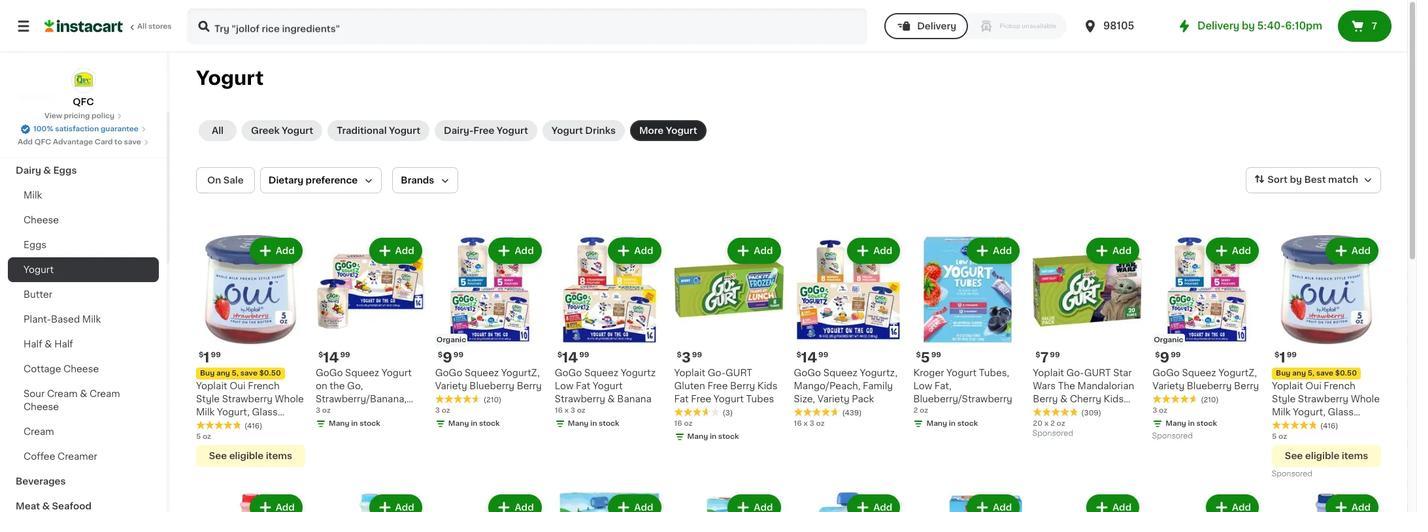 Task type: locate. For each thing, give the bounding box(es) containing it.
1 horizontal spatial variety
[[818, 395, 850, 404]]

$ inside $ 3 99
[[677, 352, 682, 359]]

& left banana
[[608, 395, 615, 404]]

2 blueberry from the left
[[1187, 382, 1232, 391]]

1 horizontal spatial tubes
[[1065, 408, 1093, 417]]

oui
[[230, 382, 246, 391], [1306, 382, 1322, 391]]

0 horizontal spatial $ 9 99
[[438, 351, 464, 365]]

3 $ 14 99 from the left
[[557, 351, 589, 365]]

yogurt drinks
[[552, 126, 616, 135]]

2 yoplait oui french style strawberry whole milk yogurt, glass yogurt jar from the left
[[1272, 382, 1380, 430]]

14 up gogo squeez yogurtz low fat yogurt strawberry & banana 16 x 3 oz
[[562, 351, 578, 365]]

gogo for variety
[[794, 369, 821, 378]]

all for all
[[212, 126, 224, 135]]

0 horizontal spatial $ 1 99
[[199, 351, 221, 365]]

$ 14 99 up mango/peach,
[[796, 351, 828, 365]]

family
[[863, 382, 893, 391], [356, 408, 386, 417]]

gluten
[[674, 382, 705, 391]]

1 oui from the left
[[230, 382, 246, 391]]

1 vertical spatial tubes
[[1065, 408, 1093, 417]]

0 horizontal spatial see
[[209, 452, 227, 461]]

add inside add qfc advantage card to save link
[[18, 139, 33, 146]]

yoplait oui french style strawberry whole milk yogurt, glass yogurt jar for 2nd "see eligible items" button from right
[[196, 382, 304, 430]]

eligible for 2nd "see eligible items" button from right
[[229, 452, 264, 461]]

1 see eligible items button from the left
[[196, 445, 305, 467]]

1 gogo from the left
[[435, 369, 462, 378]]

1 horizontal spatial whole
[[1351, 395, 1380, 404]]

1 horizontal spatial 5
[[921, 351, 930, 365]]

1 french from the left
[[248, 382, 280, 391]]

yogurtz, inside gogo squeez yogurt on the go, strawberry/banana, yogurtz, family size
[[316, 408, 353, 417]]

yogurt inside yoplait go-gurt gluten free berry kids fat free yogurt tubes
[[714, 395, 744, 404]]

1 yogurt, from the left
[[217, 408, 250, 417]]

strawberry inside gogo squeez yogurtz low fat yogurt strawberry & banana 16 x 3 oz
[[555, 395, 605, 404]]

yogurtz, inside gogo squeez yogurtz, mango/peach, family size, variety pack
[[860, 369, 898, 378]]

2 gurt from the left
[[726, 369, 752, 378]]

all stores
[[137, 23, 172, 30]]

2 (416) from the left
[[1320, 423, 1338, 430]]

3 inside product group
[[682, 351, 691, 365]]

low for 5
[[913, 382, 932, 391]]

cream
[[47, 390, 78, 399], [90, 390, 120, 399], [24, 428, 54, 437]]

1 horizontal spatial buy any 5, save $0.50
[[1276, 370, 1357, 377]]

gogo squeez yogurtz, variety blueberry berry
[[435, 369, 542, 391], [1153, 369, 1259, 391]]

1 go- from the left
[[1066, 369, 1084, 378]]

2 vertical spatial cheese
[[24, 403, 59, 412]]

0 horizontal spatial variety
[[435, 382, 467, 391]]

1 items from the left
[[266, 452, 292, 461]]

2 9 from the left
[[1160, 351, 1170, 365]]

cheese up eggs link
[[24, 216, 59, 225]]

by left 5:40-
[[1242, 21, 1255, 31]]

product group containing 7
[[1033, 235, 1142, 441]]

yogurtz,
[[501, 369, 540, 378], [1219, 369, 1257, 378]]

delivery by 5:40-6:10pm
[[1198, 21, 1322, 31]]

2 down kroger
[[913, 407, 918, 414]]

strawberry/banana,
[[316, 395, 407, 404]]

pack
[[852, 395, 874, 404]]

squeez inside gogo squeez yogurtz low fat yogurt strawberry & banana 16 x 3 oz
[[584, 369, 618, 378]]

0 vertical spatial free
[[473, 126, 494, 135]]

$ 1 99
[[199, 351, 221, 365], [1275, 351, 1297, 365]]

1 horizontal spatial see eligible items button
[[1272, 445, 1381, 467]]

1 vertical spatial by
[[1290, 175, 1302, 184]]

2
[[913, 407, 918, 414], [1050, 420, 1055, 427]]

1 vertical spatial 7
[[1040, 351, 1049, 365]]

0 horizontal spatial strawberry
[[222, 395, 273, 404]]

0 horizontal spatial style
[[196, 395, 220, 404]]

milk
[[24, 191, 42, 200], [82, 315, 101, 324], [196, 408, 215, 417], [1272, 408, 1291, 417]]

yogurt drinks link
[[542, 120, 625, 141]]

cheese down the sour
[[24, 403, 59, 412]]

gogo for strawberry/banana,
[[316, 369, 343, 378]]

sort
[[1268, 175, 1288, 184]]

kids left mango/peach,
[[757, 382, 778, 391]]

french for first "see eligible items" button from the right
[[1324, 382, 1356, 391]]

1 yoplait oui french style strawberry whole milk yogurt, glass yogurt jar from the left
[[196, 382, 304, 430]]

cheese link
[[8, 208, 159, 233]]

add button
[[251, 239, 301, 263], [370, 239, 421, 263], [490, 239, 540, 263], [609, 239, 660, 263], [729, 239, 780, 263], [849, 239, 899, 263], [968, 239, 1019, 263], [1088, 239, 1138, 263], [1207, 239, 1258, 263], [1327, 239, 1377, 263], [251, 496, 301, 512], [370, 496, 421, 512], [490, 496, 540, 512], [609, 496, 660, 512], [729, 496, 780, 512], [849, 496, 899, 512], [968, 496, 1019, 512], [1088, 496, 1138, 512], [1207, 496, 1258, 512], [1327, 496, 1377, 512]]

guarantee
[[101, 126, 139, 133]]

1 gogo squeez yogurtz, variety blueberry berry from the left
[[435, 369, 542, 391]]

& inside yoplait go-gurt star wars the mandalorian berry & cherry kids yogurt tubes
[[1060, 395, 1068, 404]]

1 vertical spatial 2
[[1050, 420, 1055, 427]]

eggs up the butter at the left bottom of page
[[24, 241, 47, 250]]

1 horizontal spatial 9
[[1160, 351, 1170, 365]]

2 5, from the left
[[1308, 370, 1315, 377]]

1 horizontal spatial eggs
[[53, 166, 77, 175]]

0 horizontal spatial organic
[[437, 337, 466, 344]]

cream inside cream link
[[24, 428, 54, 437]]

go- up "(3)"
[[708, 369, 726, 378]]

1 horizontal spatial 5 oz
[[1272, 433, 1287, 441]]

2 go- from the left
[[708, 369, 726, 378]]

1 glass from the left
[[252, 408, 278, 417]]

&
[[43, 166, 51, 175], [45, 340, 52, 349], [80, 390, 87, 399], [1060, 395, 1068, 404], [608, 395, 615, 404], [42, 502, 50, 511]]

0 horizontal spatial x
[[564, 407, 569, 414]]

4 squeez from the left
[[584, 369, 618, 378]]

14 for gogo squeez yogurt on the go, strawberry/banana, yogurtz, family size
[[323, 351, 339, 365]]

2 see eligible items from the left
[[1285, 452, 1368, 461]]

gogo inside gogo squeez yogurtz low fat yogurt strawberry & banana 16 x 3 oz
[[555, 369, 582, 378]]

style
[[196, 395, 220, 404], [1272, 395, 1296, 404]]

by
[[1242, 21, 1255, 31], [1290, 175, 1302, 184]]

1 yogurtz, from the left
[[501, 369, 540, 378]]

by inside field
[[1290, 175, 1302, 184]]

2 oui from the left
[[1306, 382, 1322, 391]]

7 $ from the left
[[677, 352, 682, 359]]

kroger yogurt tubes, low fat, blueberry/strawberry 2 oz
[[913, 369, 1012, 414]]

dairy & eggs
[[16, 166, 77, 175]]

1 14 from the left
[[801, 351, 817, 365]]

kids inside yoplait go-gurt star wars the mandalorian berry & cherry kids yogurt tubes
[[1104, 395, 1124, 404]]

5 $ from the left
[[318, 352, 323, 359]]

2 gogo from the left
[[794, 369, 821, 378]]

1 5, from the left
[[232, 370, 239, 377]]

1 $ from the left
[[199, 352, 204, 359]]

buy any 5, save $0.50
[[200, 370, 281, 377], [1276, 370, 1357, 377]]

yoplait oui french style strawberry whole milk yogurt, glass yogurt jar
[[196, 382, 304, 430], [1272, 382, 1380, 430]]

0 horizontal spatial french
[[248, 382, 280, 391]]

2 horizontal spatial strawberry
[[1298, 395, 1349, 404]]

20
[[1033, 420, 1043, 427]]

1 $0.50 from the left
[[259, 370, 281, 377]]

0 horizontal spatial gogo squeez yogurtz, variety blueberry berry
[[435, 369, 542, 391]]

99 inside $ 3 99
[[692, 352, 702, 359]]

0 horizontal spatial eligible
[[229, 452, 264, 461]]

0 horizontal spatial (210)
[[484, 397, 502, 404]]

2 horizontal spatial 3 oz
[[1153, 407, 1168, 414]]

sour
[[24, 390, 45, 399]]

gurt
[[1084, 369, 1111, 378], [726, 369, 752, 378]]

0 vertical spatial tubes
[[746, 395, 774, 404]]

2 strawberry from the left
[[555, 395, 605, 404]]

0 horizontal spatial low
[[555, 382, 574, 391]]

glass
[[252, 408, 278, 417], [1328, 408, 1354, 417]]

1 gurt from the left
[[1084, 369, 1111, 378]]

$ 14 99 for gogo squeez yogurtz, mango/peach, family size, variety pack
[[796, 351, 828, 365]]

3 inside gogo squeez yogurtz low fat yogurt strawberry & banana 16 x 3 oz
[[571, 407, 575, 414]]

yogurt inside gogo squeez yogurt on the go, strawberry/banana, yogurtz, family size
[[382, 369, 412, 378]]

2 half from the left
[[54, 340, 73, 349]]

low for 14
[[555, 382, 574, 391]]

& right meat
[[42, 502, 50, 511]]

& down 'the'
[[1060, 395, 1068, 404]]

0 horizontal spatial 5
[[196, 433, 201, 441]]

0 horizontal spatial sponsored badge image
[[1033, 430, 1073, 438]]

yogurt inside yoplait go-gurt star wars the mandalorian berry & cherry kids yogurt tubes
[[1033, 408, 1063, 417]]

2 $ 14 99 from the left
[[318, 351, 350, 365]]

5, for first "see eligible items" button from the right
[[1308, 370, 1315, 377]]

1 eligible from the left
[[229, 452, 264, 461]]

2 inside kroger yogurt tubes, low fat, blueberry/strawberry 2 oz
[[913, 407, 918, 414]]

$ 14 99 up gogo squeez yogurtz low fat yogurt strawberry & banana 16 x 3 oz
[[557, 351, 589, 365]]

product group
[[196, 235, 305, 467], [316, 235, 425, 432], [435, 235, 544, 432], [555, 235, 664, 432], [674, 235, 783, 445], [794, 235, 903, 429], [913, 235, 1023, 432], [1033, 235, 1142, 441], [1153, 235, 1262, 444], [1272, 235, 1381, 482], [196, 492, 305, 512], [316, 492, 425, 512], [435, 492, 544, 512], [555, 492, 664, 512], [674, 492, 783, 512], [794, 492, 903, 512], [913, 492, 1023, 512], [1033, 492, 1142, 512], [1153, 492, 1262, 512], [1272, 492, 1381, 512]]

variety inside gogo squeez yogurtz, mango/peach, family size, variety pack
[[818, 395, 850, 404]]

by right sort
[[1290, 175, 1302, 184]]

0 vertical spatial all
[[137, 23, 147, 30]]

2 see eligible items button from the left
[[1272, 445, 1381, 467]]

1 blueberry from the left
[[470, 382, 514, 391]]

4 gogo from the left
[[555, 369, 582, 378]]

1 whole from the left
[[275, 395, 304, 404]]

2 squeez from the left
[[823, 369, 858, 378]]

cream up the 'coffee'
[[24, 428, 54, 437]]

all link
[[199, 120, 237, 141]]

french
[[248, 382, 280, 391], [1324, 382, 1356, 391]]

qfc up "view pricing policy" link
[[73, 97, 94, 107]]

squeez for variety
[[823, 369, 858, 378]]

1 horizontal spatial (416)
[[1320, 423, 1338, 430]]

0 horizontal spatial $ 14 99
[[318, 351, 350, 365]]

low inside kroger yogurt tubes, low fat, blueberry/strawberry 2 oz
[[913, 382, 932, 391]]

Search field
[[188, 9, 866, 43]]

low inside gogo squeez yogurtz low fat yogurt strawberry & banana 16 x 3 oz
[[555, 382, 574, 391]]

1 horizontal spatial buy
[[1276, 370, 1291, 377]]

milk inside plant-based milk 'link'
[[82, 315, 101, 324]]

14 up mango/peach,
[[801, 351, 817, 365]]

go- inside yoplait go-gurt star wars the mandalorian berry & cherry kids yogurt tubes
[[1066, 369, 1084, 378]]

sponsored badge image
[[1033, 430, 1073, 438], [1153, 433, 1192, 441], [1272, 471, 1312, 478]]

variety
[[435, 382, 467, 391], [1153, 382, 1185, 391], [818, 395, 850, 404]]

gurt inside yoplait go-gurt gluten free berry kids fat free yogurt tubes
[[726, 369, 752, 378]]

view
[[44, 112, 62, 120]]

1 horizontal spatial 5,
[[1308, 370, 1315, 377]]

go- for 3
[[708, 369, 726, 378]]

yogurtz, up pack
[[860, 369, 898, 378]]

gurt inside yoplait go-gurt star wars the mandalorian berry & cherry kids yogurt tubes
[[1084, 369, 1111, 378]]

3
[[682, 351, 691, 365], [435, 407, 440, 414], [316, 407, 320, 414], [571, 407, 575, 414], [1153, 407, 1157, 414], [810, 420, 814, 427]]

1 horizontal spatial 7
[[1372, 22, 1377, 31]]

0 horizontal spatial oui
[[230, 382, 246, 391]]

sponsored badge image for 9
[[1153, 433, 1192, 441]]

by for sort
[[1290, 175, 1302, 184]]

7
[[1372, 22, 1377, 31], [1040, 351, 1049, 365]]

all stores link
[[44, 8, 173, 44]]

yogurt, for first "see eligible items" button from the right
[[1293, 408, 1326, 417]]

0 horizontal spatial see eligible items
[[209, 452, 292, 461]]

0 horizontal spatial glass
[[252, 408, 278, 417]]

4 99 from the left
[[1050, 352, 1060, 359]]

3 99 from the left
[[818, 352, 828, 359]]

3 14 from the left
[[562, 351, 578, 365]]

kids
[[757, 382, 778, 391], [1104, 395, 1124, 404]]

2 14 from the left
[[323, 351, 339, 365]]

(3)
[[723, 410, 733, 417]]

gurt for 7
[[1084, 369, 1111, 378]]

1 see eligible items from the left
[[209, 452, 292, 461]]

on
[[316, 382, 327, 391]]

2 right '20'
[[1050, 420, 1055, 427]]

2 yogurt, from the left
[[1293, 408, 1326, 417]]

2 whole from the left
[[1351, 395, 1380, 404]]

recipes link
[[8, 84, 159, 109]]

5 99 from the left
[[340, 352, 350, 359]]

oz inside gogo squeez yogurtz low fat yogurt strawberry & banana 16 x 3 oz
[[577, 407, 586, 414]]

14 up the the
[[323, 351, 339, 365]]

0 horizontal spatial buy
[[200, 370, 215, 377]]

$ inside $ 5 99
[[916, 352, 921, 359]]

yogurt,
[[217, 408, 250, 417], [1293, 408, 1326, 417]]

7 button
[[1338, 10, 1392, 42]]

2 horizontal spatial x
[[1044, 420, 1049, 427]]

yogurt inside kroger yogurt tubes, low fat, blueberry/strawberry 2 oz
[[947, 369, 977, 378]]

1 vertical spatial yogurtz,
[[316, 408, 353, 417]]

0 horizontal spatial half
[[24, 340, 42, 349]]

squeez inside gogo squeez yogurtz, mango/peach, family size, variety pack
[[823, 369, 858, 378]]

$ 14 99 for gogo squeez yogurt on the go, strawberry/banana, yogurtz, family size
[[318, 351, 350, 365]]

0 horizontal spatial any
[[216, 370, 230, 377]]

tubes left size,
[[746, 395, 774, 404]]

4 $ from the left
[[1036, 352, 1040, 359]]

by for delivery
[[1242, 21, 1255, 31]]

2 buy any 5, save $0.50 from the left
[[1276, 370, 1357, 377]]

8 99 from the left
[[931, 352, 941, 359]]

0 horizontal spatial buy any 5, save $0.50
[[200, 370, 281, 377]]

0 horizontal spatial 5 oz
[[196, 433, 211, 441]]

1 vertical spatial cheese
[[63, 365, 99, 374]]

$ 5 99
[[916, 351, 941, 365]]

1 vertical spatial fat
[[674, 395, 689, 404]]

0 horizontal spatial whole
[[275, 395, 304, 404]]

1 horizontal spatial yogurtz,
[[1219, 369, 1257, 378]]

organic
[[437, 337, 466, 344], [1154, 337, 1184, 344]]

creamer
[[58, 452, 97, 461]]

3 squeez from the left
[[345, 369, 379, 378]]

0 vertical spatial fat
[[576, 382, 590, 391]]

fat inside gogo squeez yogurtz low fat yogurt strawberry & banana 16 x 3 oz
[[576, 382, 590, 391]]

1 horizontal spatial 1
[[1280, 351, 1286, 365]]

0 horizontal spatial yoplait oui french style strawberry whole milk yogurt, glass yogurt jar
[[196, 382, 304, 430]]

beverages
[[16, 477, 66, 486]]

7 inside 7 button
[[1372, 22, 1377, 31]]

100% satisfaction guarantee button
[[20, 122, 146, 135]]

sort by
[[1268, 175, 1302, 184]]

delivery inside delivery button
[[917, 22, 957, 31]]

1 horizontal spatial (210)
[[1201, 397, 1219, 404]]

whole
[[275, 395, 304, 404], [1351, 395, 1380, 404]]

1 buy from the left
[[200, 370, 215, 377]]

0 horizontal spatial 9
[[443, 351, 452, 365]]

half & half link
[[8, 332, 159, 357]]

meat & seafood link
[[8, 494, 159, 512]]

5, for 2nd "see eligible items" button from right
[[232, 370, 239, 377]]

2 yogurtz, from the left
[[1219, 369, 1257, 378]]

milk inside milk link
[[24, 191, 42, 200]]

16
[[555, 407, 563, 414], [794, 420, 802, 427], [674, 420, 682, 427]]

& down cottage cheese "link"
[[80, 390, 87, 399]]

2 eligible from the left
[[1305, 452, 1340, 461]]

glass for first "see eligible items" button from the right
[[1328, 408, 1354, 417]]

1 horizontal spatial gogo squeez yogurtz, variety blueberry berry
[[1153, 369, 1259, 391]]

cheese inside sour cream & cream cheese
[[24, 403, 59, 412]]

6:10pm
[[1285, 21, 1322, 31]]

$0.50
[[259, 370, 281, 377], [1335, 370, 1357, 377]]

milk link
[[8, 183, 159, 208]]

1 horizontal spatial $ 9 99
[[1155, 351, 1181, 365]]

2 buy from the left
[[1276, 370, 1291, 377]]

2 items from the left
[[1342, 452, 1368, 461]]

2 low from the left
[[913, 382, 932, 391]]

tubes down cherry
[[1065, 408, 1093, 417]]

0 vertical spatial kids
[[757, 382, 778, 391]]

1 horizontal spatial fat
[[674, 395, 689, 404]]

kids inside yoplait go-gurt gluten free berry kids fat free yogurt tubes
[[757, 382, 778, 391]]

brands
[[401, 176, 434, 185]]

half down plant-
[[24, 340, 42, 349]]

buy
[[200, 370, 215, 377], [1276, 370, 1291, 377]]

0 horizontal spatial delivery
[[917, 22, 957, 31]]

gogo inside gogo squeez yogurt on the go, strawberry/banana, yogurtz, family size
[[316, 369, 343, 378]]

0 horizontal spatial gurt
[[726, 369, 752, 378]]

gurt up "(3)"
[[726, 369, 752, 378]]

1 horizontal spatial 16
[[674, 420, 682, 427]]

gurt up mandalorian
[[1084, 369, 1111, 378]]

6 $ from the left
[[557, 352, 562, 359]]

6 99 from the left
[[579, 352, 589, 359]]

qfc down the 100%
[[35, 139, 51, 146]]

1 horizontal spatial kids
[[1104, 395, 1124, 404]]

sour cream & cream cheese link
[[8, 382, 159, 420]]

1 horizontal spatial jar
[[1305, 421, 1319, 430]]

0 horizontal spatial (416)
[[244, 423, 262, 430]]

cheese
[[24, 216, 59, 225], [63, 365, 99, 374], [24, 403, 59, 412]]

99 inside $ 5 99
[[931, 352, 941, 359]]

gogo inside gogo squeez yogurtz, mango/peach, family size, variety pack
[[794, 369, 821, 378]]

on
[[207, 176, 221, 185]]

family up pack
[[863, 382, 893, 391]]

& right 'dairy'
[[43, 166, 51, 175]]

1 horizontal spatial family
[[863, 382, 893, 391]]

meat
[[16, 502, 40, 511]]

squeez inside gogo squeez yogurt on the go, strawberry/banana, yogurtz, family size
[[345, 369, 379, 378]]

0 horizontal spatial fat
[[576, 382, 590, 391]]

plant-
[[24, 315, 51, 324]]

1 horizontal spatial gurt
[[1084, 369, 1111, 378]]

0 horizontal spatial 16
[[555, 407, 563, 414]]

None search field
[[187, 8, 868, 44]]

0 vertical spatial qfc
[[73, 97, 94, 107]]

1 $ 14 99 from the left
[[796, 351, 828, 365]]

delivery inside delivery by 5:40-6:10pm link
[[1198, 21, 1240, 31]]

fat,
[[935, 382, 952, 391]]

1 horizontal spatial by
[[1290, 175, 1302, 184]]

2 horizontal spatial 14
[[801, 351, 817, 365]]

1 horizontal spatial 14
[[562, 351, 578, 365]]

1 horizontal spatial go-
[[1066, 369, 1084, 378]]

1 horizontal spatial items
[[1342, 452, 1368, 461]]

0 horizontal spatial family
[[356, 408, 386, 417]]

best
[[1304, 175, 1326, 184]]

2 glass from the left
[[1328, 408, 1354, 417]]

family inside gogo squeez yogurt on the go, strawberry/banana, yogurtz, family size
[[356, 408, 386, 417]]

0 horizontal spatial see eligible items button
[[196, 445, 305, 467]]

half down plant-based milk
[[54, 340, 73, 349]]

0 horizontal spatial 1
[[204, 351, 210, 365]]

family inside gogo squeez yogurtz, mango/peach, family size, variety pack
[[863, 382, 893, 391]]

1 horizontal spatial yoplait oui french style strawberry whole milk yogurt, glass yogurt jar
[[1272, 382, 1380, 430]]

0 horizontal spatial items
[[266, 452, 292, 461]]

family down "strawberry/banana,"
[[356, 408, 386, 417]]

kids down mandalorian
[[1104, 395, 1124, 404]]

& up cottage
[[45, 340, 52, 349]]

1 horizontal spatial organic
[[1154, 337, 1184, 344]]

2 see from the left
[[1285, 452, 1303, 461]]

1 horizontal spatial oui
[[1306, 382, 1322, 391]]

2 style from the left
[[1272, 395, 1296, 404]]

go- up 'the'
[[1066, 369, 1084, 378]]

yogurtz, down the the
[[316, 408, 353, 417]]

eligible for first "see eligible items" button from the right
[[1305, 452, 1340, 461]]

0 vertical spatial yogurtz,
[[860, 369, 898, 378]]

2 99 from the left
[[454, 352, 464, 359]]

2 horizontal spatial variety
[[1153, 382, 1185, 391]]

save
[[124, 139, 141, 146], [240, 370, 258, 377], [1316, 370, 1334, 377]]

mandalorian
[[1078, 382, 1134, 391]]

x for 14
[[804, 420, 808, 427]]

0 horizontal spatial qfc
[[35, 139, 51, 146]]

in
[[471, 420, 477, 427], [351, 420, 358, 427], [590, 420, 597, 427], [949, 420, 956, 427], [1188, 420, 1195, 427], [710, 433, 717, 441]]

gogo squeez yogurt on the go, strawberry/banana, yogurtz, family size
[[316, 369, 412, 417]]

add qfc advantage card to save link
[[18, 137, 149, 148]]

Best match Sort by field
[[1246, 167, 1381, 193]]

10 99 from the left
[[1287, 352, 1297, 359]]

see
[[209, 452, 227, 461], [1285, 452, 1303, 461]]

2 gogo squeez yogurtz, variety blueberry berry from the left
[[1153, 369, 1259, 391]]

all left greek at the left top of page
[[212, 126, 224, 135]]

buy for 2nd "see eligible items" button from right
[[200, 370, 215, 377]]

go-
[[1066, 369, 1084, 378], [708, 369, 726, 378]]

1 vertical spatial all
[[212, 126, 224, 135]]

0 horizontal spatial 3 oz
[[316, 407, 331, 414]]

x inside product group
[[1044, 420, 1049, 427]]

3 gogo from the left
[[316, 369, 343, 378]]

cheese down half & half link
[[63, 365, 99, 374]]

all for all stores
[[137, 23, 147, 30]]

2 french from the left
[[1324, 382, 1356, 391]]

1 style from the left
[[196, 395, 220, 404]]

squeez for strawberry/banana,
[[345, 369, 379, 378]]

cream down cottage cheese "link"
[[90, 390, 120, 399]]

dietary preference button
[[260, 167, 382, 193]]

x
[[564, 407, 569, 414], [804, 420, 808, 427], [1044, 420, 1049, 427]]

0 vertical spatial by
[[1242, 21, 1255, 31]]

0 vertical spatial family
[[863, 382, 893, 391]]

1 (416) from the left
[[244, 423, 262, 430]]

14
[[801, 351, 817, 365], [323, 351, 339, 365], [562, 351, 578, 365]]

$ 14 99 up the the
[[318, 351, 350, 365]]

0 horizontal spatial yogurtz,
[[501, 369, 540, 378]]

3 oz
[[435, 407, 450, 414], [316, 407, 331, 414], [1153, 407, 1168, 414]]

berry inside yoplait go-gurt gluten free berry kids fat free yogurt tubes
[[730, 382, 755, 391]]

items for 2nd "see eligible items" button from right
[[266, 452, 292, 461]]

all left stores
[[137, 23, 147, 30]]

go- inside yoplait go-gurt gluten free berry kids fat free yogurt tubes
[[708, 369, 726, 378]]

eggs down advantage
[[53, 166, 77, 175]]

many in stock
[[448, 420, 500, 427], [329, 420, 380, 427], [568, 420, 619, 427], [927, 420, 978, 427], [1166, 420, 1217, 427], [687, 433, 739, 441]]

size,
[[794, 395, 815, 404]]



Task type: vqa. For each thing, say whether or not it's contained in the screenshot.


Task type: describe. For each thing, give the bounding box(es) containing it.
1 vertical spatial eggs
[[24, 241, 47, 250]]

policy
[[92, 112, 114, 120]]

yogurt inside 'link'
[[389, 126, 420, 135]]

sour cream & cream cheese
[[24, 390, 120, 412]]

lists
[[37, 45, 59, 54]]

yogurt inside "link"
[[24, 265, 54, 275]]

french for 2nd "see eligible items" button from right
[[248, 382, 280, 391]]

buy for first "see eligible items" button from the right
[[1276, 370, 1291, 377]]

yogurt, for 2nd "see eligible items" button from right
[[217, 408, 250, 417]]

1 $ 9 99 from the left
[[438, 351, 464, 365]]

yoplait inside yoplait go-gurt gluten free berry kids fat free yogurt tubes
[[674, 369, 705, 378]]

half & half
[[24, 340, 73, 349]]

1 squeez from the left
[[465, 369, 499, 378]]

the
[[330, 382, 345, 391]]

beverages link
[[8, 469, 159, 494]]

2 3 oz from the left
[[316, 407, 331, 414]]

delivery for delivery by 5:40-6:10pm
[[1198, 21, 1240, 31]]

2 $ 1 99 from the left
[[1275, 351, 1297, 365]]

brands button
[[392, 167, 458, 193]]

sponsored badge image for 7
[[1033, 430, 1073, 438]]

traditional yogurt
[[337, 126, 420, 135]]

16 for 3
[[674, 420, 682, 427]]

view pricing policy link
[[44, 111, 122, 122]]

1 $ 1 99 from the left
[[199, 351, 221, 365]]

1 (210) from the left
[[484, 397, 502, 404]]

card
[[95, 139, 113, 146]]

2 5 oz from the left
[[1272, 433, 1287, 441]]

eggs link
[[8, 233, 159, 258]]

butter
[[24, 290, 52, 299]]

& inside gogo squeez yogurtz low fat yogurt strawberry & banana 16 x 3 oz
[[608, 395, 615, 404]]

yogurtz
[[621, 369, 656, 378]]

(439)
[[842, 410, 862, 417]]

3 strawberry from the left
[[1298, 395, 1349, 404]]

1 5 oz from the left
[[196, 433, 211, 441]]

cheese inside "link"
[[63, 365, 99, 374]]

product group containing 5
[[913, 235, 1023, 432]]

1 horizontal spatial qfc
[[73, 97, 94, 107]]

delivery for delivery
[[917, 22, 957, 31]]

2 $0.50 from the left
[[1335, 370, 1357, 377]]

& inside sour cream & cream cheese
[[80, 390, 87, 399]]

glass for 2nd "see eligible items" button from right
[[252, 408, 278, 417]]

cottage cheese
[[24, 365, 99, 374]]

oz inside kroger yogurt tubes, low fat, blueberry/strawberry 2 oz
[[920, 407, 928, 414]]

cherry
[[1070, 395, 1101, 404]]

x for 7
[[1044, 420, 1049, 427]]

14 for gogo squeez yogurtz, mango/peach, family size, variety pack
[[801, 351, 817, 365]]

whole for first "see eligible items" button from the right
[[1351, 395, 1380, 404]]

dietary preference
[[269, 176, 358, 185]]

product group containing 3
[[674, 235, 783, 445]]

items for first "see eligible items" button from the right
[[1342, 452, 1368, 461]]

stores
[[148, 23, 172, 30]]

tubes inside yoplait go-gurt gluten free berry kids fat free yogurt tubes
[[746, 395, 774, 404]]

2 any from the left
[[1292, 370, 1306, 377]]

$ inside $ 7 99
[[1036, 352, 1040, 359]]

1 horizontal spatial save
[[240, 370, 258, 377]]

go- for 7
[[1066, 369, 1084, 378]]

cream down cottage cheese
[[47, 390, 78, 399]]

10 $ from the left
[[1275, 352, 1280, 359]]

lists link
[[8, 37, 159, 63]]

berry inside yoplait go-gurt star wars the mandalorian berry & cherry kids yogurt tubes
[[1033, 395, 1058, 404]]

cottage
[[24, 365, 61, 374]]

see eligible items for first "see eligible items" button from the right
[[1285, 452, 1368, 461]]

dairy
[[16, 166, 41, 175]]

1 1 from the left
[[204, 351, 210, 365]]

sale
[[223, 176, 244, 185]]

1 organic from the left
[[437, 337, 466, 344]]

100%
[[33, 126, 53, 133]]

coffee creamer link
[[8, 444, 159, 469]]

kroger
[[913, 369, 944, 378]]

the
[[1058, 382, 1075, 391]]

qfc logo image
[[71, 68, 96, 93]]

16 for 14
[[794, 420, 802, 427]]

view pricing policy
[[44, 112, 114, 120]]

5 inside product group
[[921, 351, 930, 365]]

delivery button
[[885, 13, 968, 39]]

delivery by 5:40-6:10pm link
[[1177, 18, 1322, 34]]

greek yogurt link
[[242, 120, 322, 141]]

cream link
[[8, 420, 159, 444]]

plant-based milk
[[24, 315, 101, 324]]

2 vertical spatial free
[[691, 395, 711, 404]]

blueberry/strawberry
[[913, 395, 1012, 404]]

preference
[[306, 176, 358, 185]]

service type group
[[885, 13, 1067, 39]]

2 1 from the left
[[1280, 351, 1286, 365]]

9 $ from the left
[[1155, 352, 1160, 359]]

0 vertical spatial eggs
[[53, 166, 77, 175]]

yoplait oui french style strawberry whole milk yogurt, glass yogurt jar for first "see eligible items" button from the right
[[1272, 382, 1380, 430]]

more yogurt link
[[630, 120, 706, 141]]

add qfc advantage card to save
[[18, 139, 141, 146]]

20 x 2 oz
[[1033, 420, 1065, 427]]

1 see from the left
[[209, 452, 227, 461]]

5 squeez from the left
[[1182, 369, 1216, 378]]

1 vertical spatial qfc
[[35, 139, 51, 146]]

gogo squeez yogurtz low fat yogurt strawberry & banana 16 x 3 oz
[[555, 369, 656, 414]]

2 organic from the left
[[1154, 337, 1184, 344]]

yoplait inside yoplait go-gurt star wars the mandalorian berry & cherry kids yogurt tubes
[[1033, 369, 1064, 378]]

yogurt link
[[8, 258, 159, 282]]

based
[[51, 315, 80, 324]]

1 horizontal spatial 2
[[1050, 420, 1055, 427]]

tubes inside yoplait go-gurt star wars the mandalorian berry & cherry kids yogurt tubes
[[1065, 408, 1093, 417]]

more yogurt
[[639, 126, 697, 135]]

1 9 from the left
[[443, 351, 452, 365]]

size
[[388, 408, 407, 417]]

drinks
[[585, 126, 616, 135]]

on sale button
[[196, 167, 255, 193]]

to
[[114, 139, 122, 146]]

3 3 oz from the left
[[1153, 407, 1168, 414]]

2 $ from the left
[[438, 352, 443, 359]]

1 any from the left
[[216, 370, 230, 377]]

star
[[1113, 369, 1132, 378]]

produce link
[[8, 133, 159, 158]]

traditional
[[337, 126, 387, 135]]

gogo squeez yogurtz, mango/peach, family size, variety pack
[[794, 369, 898, 404]]

mango/peach,
[[794, 382, 861, 391]]

meat & seafood
[[16, 502, 92, 511]]

go,
[[347, 382, 363, 391]]

plant-based milk link
[[8, 307, 159, 332]]

on sale
[[207, 176, 244, 185]]

best match
[[1304, 175, 1358, 184]]

16 inside gogo squeez yogurtz low fat yogurt strawberry & banana 16 x 3 oz
[[555, 407, 563, 414]]

2 jar from the left
[[1305, 421, 1319, 430]]

more
[[639, 126, 664, 135]]

0 horizontal spatial 7
[[1040, 351, 1049, 365]]

match
[[1328, 175, 1358, 184]]

yoplait go-gurt gluten free berry kids fat free yogurt tubes
[[674, 369, 778, 404]]

1 3 oz from the left
[[435, 407, 450, 414]]

2 $ 9 99 from the left
[[1155, 351, 1181, 365]]

squeez for strawberry
[[584, 369, 618, 378]]

16 x 3 oz
[[794, 420, 825, 427]]

dietary
[[269, 176, 303, 185]]

2 horizontal spatial save
[[1316, 370, 1334, 377]]

2 horizontal spatial sponsored badge image
[[1272, 471, 1312, 478]]

yogurt inside gogo squeez yogurtz low fat yogurt strawberry & banana 16 x 3 oz
[[593, 382, 623, 391]]

thanksgiving link
[[8, 109, 159, 133]]

99 inside $ 7 99
[[1050, 352, 1060, 359]]

fat inside yoplait go-gurt gluten free berry kids fat free yogurt tubes
[[674, 395, 689, 404]]

98105
[[1103, 21, 1134, 31]]

(309)
[[1081, 410, 1101, 417]]

see eligible items for 2nd "see eligible items" button from right
[[209, 452, 292, 461]]

1 half from the left
[[24, 340, 42, 349]]

yoplait go-gurt star wars the mandalorian berry & cherry kids yogurt tubes
[[1033, 369, 1134, 417]]

qfc link
[[71, 68, 96, 109]]

3 $ from the left
[[796, 352, 801, 359]]

x inside gogo squeez yogurtz low fat yogurt strawberry & banana 16 x 3 oz
[[564, 407, 569, 414]]

recipes
[[16, 92, 54, 101]]

9 99 from the left
[[1171, 352, 1181, 359]]

advantage
[[53, 139, 93, 146]]

greek
[[251, 126, 280, 135]]

0 horizontal spatial save
[[124, 139, 141, 146]]

thanksgiving
[[16, 116, 78, 126]]

pricing
[[64, 112, 90, 120]]

dairy-free yogurt
[[444, 126, 528, 135]]

coffee creamer
[[24, 452, 97, 461]]

dairy-free yogurt link
[[435, 120, 537, 141]]

gurt for 3
[[726, 369, 752, 378]]

oui for 2nd "see eligible items" button from right
[[230, 382, 246, 391]]

1 jar from the left
[[229, 421, 243, 430]]

0 vertical spatial cheese
[[24, 216, 59, 225]]

whole for 2nd "see eligible items" button from right
[[275, 395, 304, 404]]

produce
[[16, 141, 56, 150]]

1 vertical spatial free
[[708, 382, 728, 391]]

5 for 2nd "see eligible items" button from right
[[196, 433, 201, 441]]

100% satisfaction guarantee
[[33, 126, 139, 133]]

gogo for strawberry
[[555, 369, 582, 378]]

2 (210) from the left
[[1201, 397, 1219, 404]]

oui for first "see eligible items" button from the right
[[1306, 382, 1322, 391]]

instacart logo image
[[44, 18, 123, 34]]

traditional yogurt link
[[328, 120, 430, 141]]

5 gogo from the left
[[1153, 369, 1180, 378]]

1 99 from the left
[[211, 352, 221, 359]]

seafood
[[52, 502, 92, 511]]

5 for first "see eligible items" button from the right
[[1272, 433, 1277, 441]]

1 buy any 5, save $0.50 from the left
[[200, 370, 281, 377]]

1 strawberry from the left
[[222, 395, 273, 404]]



